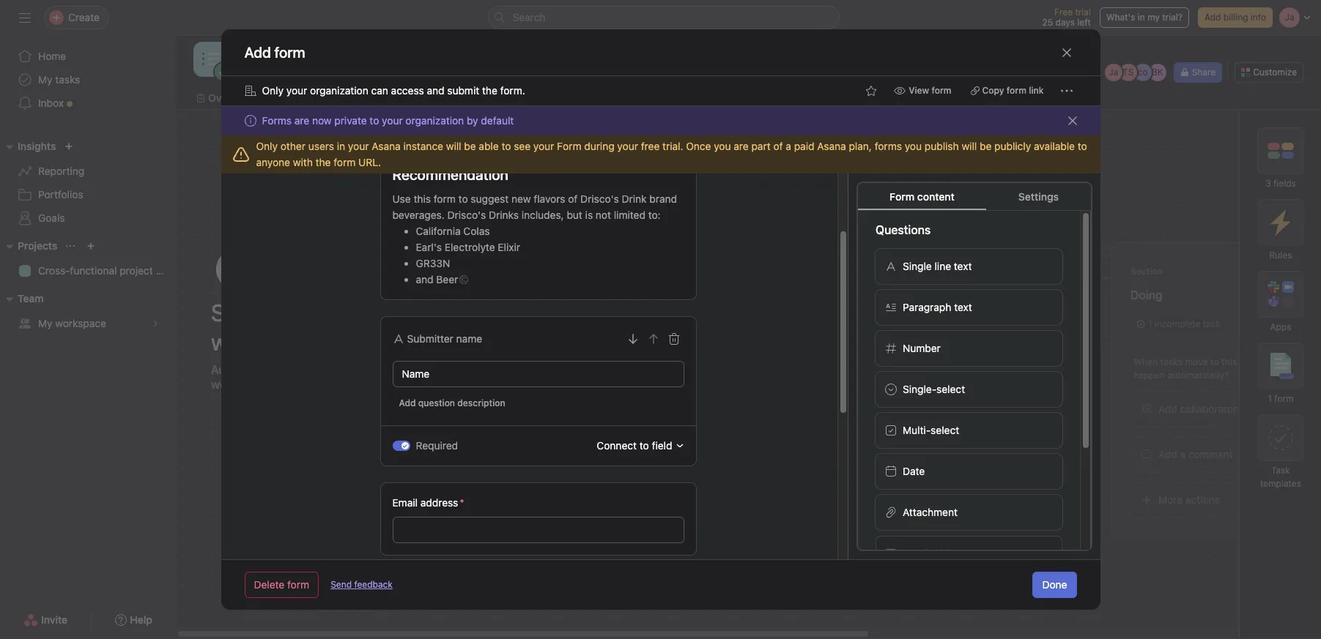 Task type: vqa. For each thing, say whether or not it's contained in the screenshot.
bottom collaborators
yes



Task type: locate. For each thing, give the bounding box(es) containing it.
work flowing.
[[211, 378, 284, 391]]

you
[[714, 140, 731, 152], [905, 140, 922, 152]]

tasks down paragraph
[[905, 318, 927, 329]]

add collaborators button down set assignee button
[[832, 436, 1059, 473]]

collaborators down when tasks move to this section, what shoul
[[1180, 403, 1242, 415]]

invite button
[[14, 608, 77, 634]]

1 horizontal spatial recommendation
[[560, 412, 643, 424]]

in up team's
[[308, 328, 325, 356]]

tasks for when tasks move to this section, what should happen automatically?
[[861, 357, 884, 368]]

drinks: down by
[[449, 146, 495, 163]]

0 vertical spatial a
[[786, 140, 791, 152]]

move up automatically?
[[886, 357, 909, 368]]

add down set
[[860, 448, 879, 461]]

question
[[418, 398, 455, 409]]

add for description
[[399, 398, 416, 409]]

when inside when tasks move to this section, what shoul
[[1134, 357, 1158, 368]]

doing
[[1131, 288, 1163, 302]]

a
[[786, 140, 791, 152], [1180, 448, 1186, 461]]

workflow link
[[519, 90, 576, 106]]

0 vertical spatial only
[[262, 84, 284, 97]]

task templates
[[1261, 465, 1302, 490]]

email left *
[[392, 497, 417, 509]]

2 my from the top
[[38, 317, 52, 330]]

when down 1 incomplete task
[[1134, 357, 1158, 368]]

1 vertical spatial only
[[256, 140, 278, 152]]

my inside teams element
[[38, 317, 52, 330]]

1 horizontal spatial collaborators
[[1180, 403, 1242, 415]]

multi-
[[903, 424, 931, 437]]

1 vertical spatial drisco's drinks: refreshment recommendation
[[560, 395, 697, 424]]

incomplete left 'task'
[[1155, 318, 1201, 329]]

0 horizontal spatial asana
[[372, 140, 401, 152]]

address for email address
[[931, 547, 968, 560]]

1 horizontal spatial when
[[1134, 357, 1158, 368]]

select down the single-select
[[931, 424, 959, 437]]

0 horizontal spatial form
[[557, 140, 582, 152]]

are for how are tasks being added to this project?
[[582, 263, 603, 280]]

only up anyone
[[256, 140, 278, 152]]

will right instance at the top left
[[446, 140, 461, 152]]

form inside use this form to suggest new flavors of drisco's drink brand beverages. drisco's drinks includes, but is not limited to:
[[433, 193, 455, 205]]

organization up private
[[310, 84, 369, 97]]

add collaborators button
[[1131, 391, 1321, 428], [832, 436, 1059, 473]]

insights button
[[0, 138, 56, 155]]

form inside only other users in your asana instance will be able to see your form during your free trial.  once you are part of a paid asana plan, forms you publish will be publicly available to anyone with the form url.
[[334, 156, 356, 169]]

number
[[903, 342, 940, 355]]

0 horizontal spatial this
[[413, 193, 431, 205]]

1 horizontal spatial are
[[582, 263, 603, 280]]

0 vertical spatial email
[[392, 497, 417, 509]]

recommendation down instance at the top left
[[392, 166, 508, 183]]

cross-functional project plan link
[[9, 259, 176, 283]]

are left part
[[734, 140, 749, 152]]

1 horizontal spatial email
[[903, 547, 928, 560]]

of up but
[[568, 193, 577, 205]]

form right delete
[[287, 579, 309, 591]]

trial
[[1075, 7, 1091, 18]]

form inside view form button
[[932, 85, 952, 96]]

0 horizontal spatial in
[[308, 328, 325, 356]]

2 horizontal spatial are
[[734, 140, 749, 152]]

1 section, from the left
[[941, 357, 975, 368]]

this project?
[[606, 283, 687, 300]]

view
[[909, 85, 929, 96]]

2 will from the left
[[962, 140, 977, 152]]

1 down doing
[[1148, 318, 1152, 329]]

drinks: inside add form "dialog"
[[449, 146, 495, 163]]

form inside delete form 'button'
[[287, 579, 309, 591]]

my tasks link
[[9, 68, 167, 92]]

1 horizontal spatial 1
[[1268, 394, 1272, 405]]

add collaborators
[[1159, 403, 1242, 415], [860, 448, 943, 461]]

global element
[[0, 36, 176, 124]]

form down when tasks move to this section, what shoul
[[1275, 394, 1294, 405]]

drinks: up connect
[[601, 395, 634, 408]]

add left billing
[[1205, 12, 1221, 23]]

0 horizontal spatial what
[[977, 357, 998, 368]]

move inside when tasks move to this section, what should happen automatically?
[[886, 357, 909, 368]]

only
[[262, 84, 284, 97], [256, 140, 278, 152]]

0 vertical spatial of
[[774, 140, 783, 152]]

drisco's
[[392, 146, 446, 163], [580, 193, 619, 205], [447, 209, 486, 221], [560, 395, 599, 408]]

tasks down home
[[55, 73, 80, 86]]

form
[[932, 85, 952, 96], [1007, 85, 1027, 96], [334, 156, 356, 169], [433, 193, 455, 205], [1275, 394, 1294, 405], [287, 579, 309, 591]]

tasks inside when tasks move to this section, what should happen automatically?
[[861, 357, 884, 368]]

move
[[886, 357, 909, 368], [1185, 357, 1208, 368]]

automate
[[211, 363, 264, 376]]

form inside copy form link button
[[1007, 85, 1027, 96]]

email for email address
[[903, 547, 928, 560]]

recommendation up connect
[[560, 412, 643, 424]]

0 horizontal spatial section,
[[941, 357, 975, 368]]

0 horizontal spatial be
[[464, 140, 476, 152]]

collaborators up 'date'
[[881, 448, 943, 461]]

section, inside when tasks move to this section, what should happen automatically?
[[941, 357, 975, 368]]

1 vertical spatial the
[[316, 156, 331, 169]]

drisco's drinks: refreshment recommendation up connect to field
[[560, 395, 697, 424]]

and down gr33n
[[416, 273, 433, 286]]

*
[[459, 497, 464, 509]]

0 horizontal spatial are
[[294, 114, 309, 127]]

be
[[464, 140, 476, 152], [980, 140, 992, 152]]

to down 'task'
[[1211, 357, 1219, 368]]

add up "add a comment"
[[1159, 403, 1178, 415]]

to down 'close' image
[[1078, 140, 1087, 152]]

0 vertical spatial refreshment
[[499, 146, 584, 163]]

the left form.
[[482, 84, 498, 97]]

address left *
[[420, 497, 458, 509]]

a left "comment"
[[1180, 448, 1186, 461]]

be left able
[[464, 140, 476, 152]]

1 vertical spatial refreshment
[[637, 395, 697, 408]]

1 what from the left
[[977, 357, 998, 368]]

1 vertical spatial text
[[954, 301, 972, 314]]

organization up instance at the top left
[[406, 114, 464, 127]]

my workspace
[[38, 317, 106, 330]]

0 vertical spatial organization
[[310, 84, 369, 97]]

are right how
[[582, 263, 603, 280]]

this inside when tasks move to this section, what shoul
[[1222, 357, 1237, 368]]

1 vertical spatial of
[[568, 193, 577, 205]]

1 vertical spatial form
[[890, 191, 915, 203]]

0 horizontal spatial the
[[316, 156, 331, 169]]

my up 'inbox'
[[38, 73, 52, 86]]

workflow
[[211, 328, 302, 356]]

form for delete form
[[287, 579, 309, 591]]

1 vertical spatial collaborators
[[881, 448, 943, 461]]

you right the once
[[714, 140, 731, 152]]

beer
[[436, 273, 458, 286]]

insights element
[[0, 133, 176, 233]]

0 vertical spatial in
[[1138, 12, 1145, 23]]

1 asana from the left
[[372, 140, 401, 152]]

a inside "button"
[[1180, 448, 1186, 461]]

1 form
[[1268, 394, 1294, 405]]

forms
[[875, 140, 902, 152]]

0 horizontal spatial organization
[[310, 84, 369, 97]]

only up forms
[[262, 84, 284, 97]]

address down attachment
[[931, 547, 968, 560]]

more actions image
[[1061, 85, 1073, 97]]

1 my from the top
[[38, 73, 52, 86]]

free
[[641, 140, 660, 152]]

0 vertical spatial select
[[936, 383, 965, 396]]

drisco's drinks: refreshment recommendation inside button
[[560, 395, 697, 424]]

in inside "start building your workflow in two minutes automate your team's process and keep work flowing."
[[308, 328, 325, 356]]

tasks down 1 incomplete task
[[1160, 357, 1183, 368]]

text right line
[[954, 260, 972, 273]]

your up forms
[[286, 84, 307, 97]]

only inside only other users in your asana instance will be able to see your form during your free trial.  once you are part of a paid asana plan, forms you publish will be publicly available to anyone with the form url.
[[256, 140, 278, 152]]

of
[[774, 140, 783, 152], [568, 193, 577, 205]]

0 horizontal spatial a
[[786, 140, 791, 152]]

are inside the 'how are tasks being added to this project?'
[[582, 263, 603, 280]]

will right publish
[[962, 140, 977, 152]]

tasks for my tasks
[[55, 73, 80, 86]]

what inside when tasks move to this section, what shoul
[[1276, 357, 1297, 368]]

a left paid
[[786, 140, 791, 152]]

delete
[[254, 579, 285, 591]]

1 horizontal spatial section,
[[1240, 357, 1274, 368]]

link
[[1029, 85, 1044, 96]]

0 horizontal spatial when
[[835, 357, 859, 368]]

but
[[566, 209, 582, 221]]

what left should at the right of page
[[977, 357, 998, 368]]

when
[[835, 357, 859, 368], [1134, 357, 1158, 368]]

2 what from the left
[[1276, 357, 1297, 368]]

this for doing
[[1222, 357, 1237, 368]]

when up happen
[[835, 357, 859, 368]]

of inside use this form to suggest new flavors of drisco's drink brand beverages. drisco's drinks includes, but is not limited to:
[[568, 193, 577, 205]]

rules
[[1270, 250, 1292, 261]]

1 section from the left
[[832, 266, 864, 277]]

this inside when tasks move to this section, what should happen automatically?
[[923, 357, 938, 368]]

0 horizontal spatial move
[[886, 357, 909, 368]]

1 horizontal spatial refreshment
[[637, 395, 697, 408]]

switch
[[392, 441, 410, 451]]

should
[[1000, 357, 1029, 368]]

2 asana from the left
[[817, 140, 846, 152]]

1 horizontal spatial the
[[482, 84, 498, 97]]

0 vertical spatial drisco's drinks: refreshment recommendation
[[392, 146, 584, 183]]

1 incomplete task
[[1148, 318, 1221, 329]]

to right added
[[731, 263, 744, 280]]

close this dialog image
[[1061, 47, 1073, 58]]

form up questions at the right top of the page
[[890, 191, 915, 203]]

my workspace link
[[9, 312, 167, 336]]

ts
[[1123, 67, 1134, 78]]

my down "team"
[[38, 317, 52, 330]]

1 vertical spatial are
[[734, 140, 749, 152]]

1 horizontal spatial be
[[980, 140, 992, 152]]

add inside "dialog"
[[399, 398, 416, 409]]

0 vertical spatial my
[[38, 73, 52, 86]]

be left publicly
[[980, 140, 992, 152]]

2 vertical spatial and
[[380, 363, 401, 376]]

form up beverages.
[[433, 193, 455, 205]]

goals
[[38, 212, 65, 224]]

0 vertical spatial form
[[557, 140, 582, 152]]

inbox
[[38, 97, 64, 109]]

to left field
[[639, 440, 649, 452]]

portfolios link
[[9, 183, 167, 207]]

select down when tasks move to this section, what should happen automatically?
[[936, 383, 965, 396]]

the down users
[[316, 156, 331, 169]]

1 when from the left
[[835, 357, 859, 368]]

copy form link button
[[964, 81, 1051, 101]]

1 vertical spatial email
[[903, 547, 928, 560]]

asana right paid
[[817, 140, 846, 152]]

instance
[[403, 140, 443, 152]]

section up to do
[[832, 266, 864, 277]]

1 vertical spatial organization
[[406, 114, 464, 127]]

organization
[[310, 84, 369, 97], [406, 114, 464, 127]]

0 horizontal spatial recommendation
[[392, 166, 508, 183]]

and
[[427, 84, 444, 97], [416, 273, 433, 286], [380, 363, 401, 376]]

incomplete right 2
[[857, 318, 903, 329]]

1 horizontal spatial drinks:
[[601, 395, 634, 408]]

form for view form
[[932, 85, 952, 96]]

single line text
[[903, 260, 972, 273]]

what for doing
[[1276, 357, 1297, 368]]

being
[[645, 263, 682, 280]]

in right users
[[337, 140, 345, 152]]

1 vertical spatial add collaborators button
[[832, 436, 1059, 473]]

0 horizontal spatial add collaborators button
[[832, 436, 1059, 473]]

1
[[1148, 318, 1152, 329], [1268, 394, 1272, 405]]

form left link
[[1007, 85, 1027, 96]]

1 horizontal spatial asana
[[817, 140, 846, 152]]

0 vertical spatial collaborators
[[1180, 403, 1242, 415]]

email down attachment
[[903, 547, 928, 560]]

set
[[860, 403, 875, 415]]

what inside when tasks move to this section, what should happen automatically?
[[977, 357, 998, 368]]

plan,
[[849, 140, 872, 152]]

1 horizontal spatial section
[[1131, 266, 1163, 277]]

asana up the url.
[[372, 140, 401, 152]]

calendar
[[458, 92, 502, 104]]

add collaborators up "add a comment"
[[1159, 403, 1242, 415]]

by
[[467, 114, 478, 127]]

0 horizontal spatial 1
[[1148, 318, 1152, 329]]

to down number
[[912, 357, 920, 368]]

your up the url.
[[348, 140, 369, 152]]

in inside only other users in your asana instance will be able to see your form during your free trial.  once you are part of a paid asana plan, forms you publish will be publicly available to anyone with the form url.
[[337, 140, 345, 152]]

1 vertical spatial in
[[337, 140, 345, 152]]

1 vertical spatial my
[[38, 317, 52, 330]]

select
[[936, 383, 965, 396], [931, 424, 959, 437]]

0 horizontal spatial section
[[832, 266, 864, 277]]

add billing info button
[[1198, 7, 1273, 28]]

a inside only other users in your asana instance will be able to see your form during your free trial.  once you are part of a paid asana plan, forms you publish will be publicly available to anyone with the form url.
[[786, 140, 791, 152]]

2 vertical spatial in
[[308, 328, 325, 356]]

0 vertical spatial address
[[420, 497, 458, 509]]

add inside "button"
[[1159, 448, 1178, 461]]

section, up the single-select
[[941, 357, 975, 368]]

0 vertical spatial 1
[[1148, 318, 1152, 329]]

0 vertical spatial text
[[954, 260, 972, 273]]

move down 1 incomplete task
[[1185, 357, 1208, 368]]

1 horizontal spatial in
[[337, 140, 345, 152]]

2 section from the left
[[1131, 266, 1163, 277]]

forms are now private to your organization by default
[[262, 114, 514, 127]]

can
[[371, 84, 388, 97]]

set assignee button
[[832, 391, 1059, 428]]

2 when from the left
[[1134, 357, 1158, 368]]

add
[[1205, 12, 1221, 23], [399, 398, 416, 409], [1159, 403, 1178, 415], [860, 448, 879, 461], [1159, 448, 1178, 461]]

2 vertical spatial are
[[582, 263, 603, 280]]

and left keep
[[380, 363, 401, 376]]

drisco's down question name text box
[[560, 395, 599, 408]]

of right part
[[774, 140, 783, 152]]

to left suggest
[[458, 193, 468, 205]]

0 horizontal spatial will
[[446, 140, 461, 152]]

0 horizontal spatial address
[[420, 497, 458, 509]]

0 vertical spatial are
[[294, 114, 309, 127]]

and left submit
[[427, 84, 444, 97]]

form left during
[[557, 140, 582, 152]]

1 horizontal spatial add collaborators button
[[1131, 391, 1321, 428]]

0 horizontal spatial drinks:
[[449, 146, 495, 163]]

2 incomplete from the left
[[1155, 318, 1201, 329]]

home
[[38, 50, 66, 62]]

add left question
[[399, 398, 416, 409]]

1 horizontal spatial this
[[923, 357, 938, 368]]

in left my
[[1138, 12, 1145, 23]]

1 horizontal spatial a
[[1180, 448, 1186, 461]]

reporting link
[[9, 160, 167, 183]]

section for to do
[[832, 266, 864, 277]]

are inside only other users in your asana instance will be able to see your form during your free trial.  once you are part of a paid asana plan, forms you publish will be publicly available to anyone with the form url.
[[734, 140, 749, 152]]

0 horizontal spatial collaborators
[[881, 448, 943, 461]]

what's in my trial?
[[1107, 12, 1183, 23]]

add question description button
[[392, 394, 512, 414]]

1 horizontal spatial you
[[905, 140, 922, 152]]

2 move from the left
[[1185, 357, 1208, 368]]

1 vertical spatial 1
[[1268, 394, 1272, 405]]

1 horizontal spatial move
[[1185, 357, 1208, 368]]

1 horizontal spatial form
[[890, 191, 915, 203]]

what left shoul
[[1276, 357, 1297, 368]]

1 horizontal spatial what
[[1276, 357, 1297, 368]]

refreshment up flavors
[[499, 146, 584, 163]]

not
[[595, 209, 611, 221]]

0 vertical spatial add collaborators
[[1159, 403, 1242, 415]]

free trial 25 days left
[[1043, 7, 1091, 28]]

1 down when tasks move to this section, what shoul
[[1268, 394, 1272, 405]]

0 horizontal spatial email
[[392, 497, 417, 509]]

1 horizontal spatial address
[[931, 547, 968, 560]]

when inside when tasks move to this section, what should happen automatically?
[[835, 357, 859, 368]]

comment
[[1189, 448, 1233, 461]]

in inside button
[[1138, 12, 1145, 23]]

my inside "link"
[[38, 73, 52, 86]]

section, down apps
[[1240, 357, 1274, 368]]

to inside when tasks move to this section, what should happen automatically?
[[912, 357, 920, 368]]

add left "comment"
[[1159, 448, 1178, 461]]

start
[[211, 299, 260, 326]]

section, inside when tasks move to this section, what shoul
[[1240, 357, 1274, 368]]

tasks up happen
[[861, 357, 884, 368]]

move inside when tasks move to this section, what shoul
[[1185, 357, 1208, 368]]

text
[[954, 260, 972, 273], [954, 301, 972, 314]]

tasks inside 'my tasks' "link"
[[55, 73, 80, 86]]

tasks up this project?
[[607, 263, 642, 280]]

tasks inside the 'how are tasks being added to this project?'
[[607, 263, 642, 280]]

2 section, from the left
[[1240, 357, 1274, 368]]

1 horizontal spatial of
[[774, 140, 783, 152]]

refreshment up field
[[637, 395, 697, 408]]

add to starred image
[[866, 85, 877, 97]]

when tasks move to this section, what shoul
[[1134, 357, 1321, 381]]

1 incomplete from the left
[[857, 318, 903, 329]]

overview link
[[196, 90, 253, 106]]

earl's
[[416, 241, 442, 254]]

0 vertical spatial the
[[482, 84, 498, 97]]

1 vertical spatial drinks:
[[601, 395, 634, 408]]

None text field
[[237, 49, 344, 75]]

0 horizontal spatial you
[[714, 140, 731, 152]]

1 vertical spatial recommendation
[[560, 412, 643, 424]]

what's in my trial? button
[[1100, 7, 1189, 28]]

drisco's drinks: refreshment recommendation up suggest
[[392, 146, 584, 183]]

1 vertical spatial address
[[931, 547, 968, 560]]

my for my workspace
[[38, 317, 52, 330]]

0 horizontal spatial refreshment
[[499, 146, 584, 163]]

send feedback link
[[331, 579, 393, 592]]

text right paragraph
[[954, 301, 972, 314]]

0 horizontal spatial incomplete
[[857, 318, 903, 329]]

0 horizontal spatial add collaborators
[[860, 448, 943, 461]]

of inside only other users in your asana instance will be able to see your form during your free trial.  once you are part of a paid asana plan, forms you publish will be publicly available to anyone with the form url.
[[774, 140, 783, 152]]

1 horizontal spatial will
[[962, 140, 977, 152]]

tasks inside when tasks move to this section, what shoul
[[1160, 357, 1183, 368]]

section up doing
[[1131, 266, 1163, 277]]

1 vertical spatial select
[[931, 424, 959, 437]]

set assignee
[[860, 403, 920, 415]]

form for 1 form
[[1275, 394, 1294, 405]]

send
[[331, 580, 352, 591]]

1 vertical spatial add collaborators
[[860, 448, 943, 461]]

do
[[848, 288, 862, 302]]

2 horizontal spatial this
[[1222, 357, 1237, 368]]

and beer
[[416, 273, 458, 286]]

1 move from the left
[[886, 357, 909, 368]]

section, for to do
[[941, 357, 975, 368]]

2 horizontal spatial in
[[1138, 12, 1145, 23]]

you right "forms"
[[905, 140, 922, 152]]

workflow
[[531, 92, 576, 104]]

1 vertical spatial and
[[416, 273, 433, 286]]

add collaborators up 'date'
[[860, 448, 943, 461]]

private
[[334, 114, 367, 127]]

add collaborators button down when tasks move to this section, what shoul
[[1131, 391, 1321, 428]]

form right view
[[932, 85, 952, 96]]

0 horizontal spatial of
[[568, 193, 577, 205]]



Task type: describe. For each thing, give the bounding box(es) containing it.
recommendation inside add form "dialog"
[[392, 166, 508, 183]]

to inside when tasks move to this section, what shoul
[[1211, 357, 1219, 368]]

during
[[584, 140, 615, 152]]

drisco's drinks: refreshment recommendation inside add form "dialog"
[[392, 146, 584, 183]]

share button
[[1174, 62, 1223, 83]]

your up two minutes
[[351, 299, 395, 326]]

limited
[[614, 209, 645, 221]]

projects element
[[0, 233, 176, 286]]

form content
[[890, 191, 955, 203]]

goals link
[[9, 207, 167, 230]]

info
[[1251, 12, 1266, 23]]

available
[[1034, 140, 1075, 152]]

2
[[849, 318, 855, 329]]

forms
[[262, 114, 292, 127]]

tasks for when tasks move to this section, what shoul
[[1160, 357, 1183, 368]]

colas
[[463, 225, 490, 237]]

overview
[[208, 92, 253, 104]]

incomplete for to do
[[857, 318, 903, 329]]

content
[[917, 191, 955, 203]]

your right see
[[533, 140, 554, 152]]

only for only your organization can access and submit the form.
[[262, 84, 284, 97]]

to left see
[[502, 140, 511, 152]]

move this field up image
[[647, 333, 659, 345]]

1 for 1 incomplete task
[[1148, 318, 1152, 329]]

suggest
[[470, 193, 508, 205]]

select for multi-
[[931, 424, 959, 437]]

1 be from the left
[[464, 140, 476, 152]]

happen
[[835, 370, 866, 381]]

1 text from the top
[[954, 260, 972, 273]]

url.
[[358, 156, 381, 169]]

collaborators for top add collaborators button
[[1180, 403, 1242, 415]]

email address *
[[392, 497, 464, 509]]

list
[[283, 92, 300, 104]]

to do button
[[832, 282, 1059, 308]]

plan
[[156, 265, 176, 277]]

dashboard link
[[612, 90, 676, 106]]

2 incomplete tasks
[[849, 318, 927, 329]]

questions
[[875, 224, 931, 237]]

apps
[[1270, 322, 1292, 333]]

cross-
[[38, 265, 70, 277]]

move this field down image
[[627, 333, 638, 345]]

single-
[[903, 383, 936, 396]]

part
[[752, 140, 771, 152]]

©️ image
[[458, 274, 470, 286]]

how are tasks being added to this project?
[[549, 263, 744, 300]]

submit
[[447, 84, 479, 97]]

calendar link
[[446, 90, 502, 106]]

to inside use this form to suggest new flavors of drisco's drink brand beverages. drisco's drinks includes, but is not limited to:
[[458, 193, 468, 205]]

insights
[[18, 140, 56, 152]]

refreshment inside drisco's drinks: refreshment recommendation button
[[637, 395, 697, 408]]

only other users in your asana instance will be able to see your form during your free trial.  once you are part of a paid asana plan, forms you publish will be publicly available to anyone with the form url.
[[256, 140, 1087, 169]]

teams element
[[0, 286, 176, 339]]

2 be from the left
[[980, 140, 992, 152]]

add for info
[[1205, 12, 1221, 23]]

1 you from the left
[[714, 140, 731, 152]]

free
[[1055, 7, 1073, 18]]

flavors
[[533, 193, 565, 205]]

see
[[514, 140, 531, 152]]

my tasks
[[38, 73, 80, 86]]

paragraph text
[[903, 301, 972, 314]]

25
[[1043, 17, 1053, 28]]

address for email address *
[[420, 497, 458, 509]]

california
[[416, 225, 460, 237]]

multi-select
[[903, 424, 959, 437]]

only for only other users in your asana instance will be able to see your form during your free trial.  once you are part of a paid asana plan, forms you publish will be publicly available to anyone with the form url.
[[256, 140, 278, 152]]

send feedback
[[331, 580, 393, 591]]

section for doing
[[1131, 266, 1163, 277]]

workspace
[[55, 317, 106, 330]]

0 vertical spatial add collaborators button
[[1131, 391, 1321, 428]]

ja
[[1109, 67, 1119, 78]]

copy
[[982, 85, 1004, 96]]

copy form link
[[982, 85, 1044, 96]]

are for forms are now private to your organization by default
[[294, 114, 309, 127]]

now
[[312, 114, 332, 127]]

other
[[281, 140, 306, 152]]

list image
[[202, 51, 220, 68]]

dashboard
[[623, 92, 676, 104]]

select for single-
[[936, 383, 965, 396]]

and inside "start building your workflow in two minutes automate your team's process and keep work flowing."
[[380, 363, 401, 376]]

team button
[[0, 290, 44, 308]]

to right private
[[370, 114, 379, 127]]

1 will from the left
[[446, 140, 461, 152]]

incomplete for doing
[[1155, 318, 1201, 329]]

the inside only other users in your asana instance will be able to see your form during your free trial.  once you are part of a paid asana plan, forms you publish will be publicly available to anyone with the form url.
[[316, 156, 331, 169]]

delete form button
[[244, 572, 319, 599]]

reporting
[[38, 165, 84, 177]]

drinks: inside button
[[601, 395, 634, 408]]

when for doing
[[1134, 357, 1158, 368]]

my for my tasks
[[38, 73, 52, 86]]

billing
[[1224, 12, 1248, 23]]

team
[[18, 292, 44, 305]]

hide sidebar image
[[19, 12, 31, 23]]

1 for 1 form
[[1268, 394, 1272, 405]]

Question name text field
[[392, 361, 684, 388]]

includes,
[[521, 209, 564, 221]]

recommendation inside button
[[560, 412, 643, 424]]

anyone
[[256, 156, 290, 169]]

shoul
[[1299, 357, 1321, 368]]

connect
[[596, 440, 637, 452]]

delete form
[[254, 579, 309, 591]]

board
[[330, 92, 358, 104]]

your left team's
[[267, 363, 291, 376]]

to inside the 'how are tasks being added to this project?'
[[731, 263, 744, 280]]

drisco's up colas
[[447, 209, 486, 221]]

email for email address *
[[392, 497, 417, 509]]

drink
[[622, 193, 646, 205]]

form inside only other users in your asana instance will be able to see your form during your free trial.  once you are part of a paid asana plan, forms you publish will be publicly available to anyone with the form url.
[[557, 140, 582, 152]]

files
[[784, 92, 806, 104]]

fields
[[1274, 178, 1296, 189]]

add for comment
[[1159, 448, 1178, 461]]

what for to do
[[977, 357, 998, 368]]

close image
[[1067, 115, 1078, 127]]

added
[[685, 263, 727, 280]]

timeline link
[[376, 90, 429, 106]]

submitter name
[[407, 333, 482, 345]]

access
[[391, 84, 424, 97]]

trial.
[[663, 140, 683, 152]]

line
[[934, 260, 951, 273]]

search list box
[[488, 6, 840, 29]]

1 horizontal spatial organization
[[406, 114, 464, 127]]

remove field image
[[668, 333, 679, 345]]

0 vertical spatial and
[[427, 84, 444, 97]]

section, for doing
[[1240, 357, 1274, 368]]

gr33n
[[416, 257, 450, 270]]

drisco's inside drisco's drinks: refreshment recommendation button
[[560, 395, 599, 408]]

your down timeline link
[[382, 114, 403, 127]]

done button
[[1033, 572, 1077, 599]]

required
[[416, 440, 458, 452]]

drisco's up not
[[580, 193, 619, 205]]

files link
[[772, 90, 806, 106]]

invite
[[41, 614, 68, 627]]

trial?
[[1163, 12, 1183, 23]]

to inside dropdown button
[[639, 440, 649, 452]]

search
[[513, 11, 546, 23]]

your left free
[[617, 140, 638, 152]]

add billing info
[[1205, 12, 1266, 23]]

refreshment inside add form "dialog"
[[499, 146, 584, 163]]

switch inside add form "dialog"
[[392, 441, 410, 451]]

2 you from the left
[[905, 140, 922, 152]]

form for copy form link
[[1007, 85, 1027, 96]]

drisco's down forms are now private to your organization by default
[[392, 146, 446, 163]]

two minutes
[[330, 328, 453, 356]]

1 horizontal spatial add collaborators
[[1159, 403, 1242, 415]]

this inside use this form to suggest new flavors of drisco's drink brand beverages. drisco's drinks includes, but is not limited to:
[[413, 193, 431, 205]]

done
[[1042, 579, 1067, 591]]

team's
[[294, 363, 331, 376]]

to do
[[832, 288, 862, 302]]

publish
[[925, 140, 959, 152]]

move for to do
[[886, 357, 909, 368]]

move for doing
[[1185, 357, 1208, 368]]

email address
[[903, 547, 968, 560]]

2 text from the top
[[954, 301, 972, 314]]

this for to do
[[923, 357, 938, 368]]

add form dialog
[[221, 29, 1100, 640]]

when for to do
[[835, 357, 859, 368]]

collaborators for add collaborators button to the left
[[881, 448, 943, 461]]



